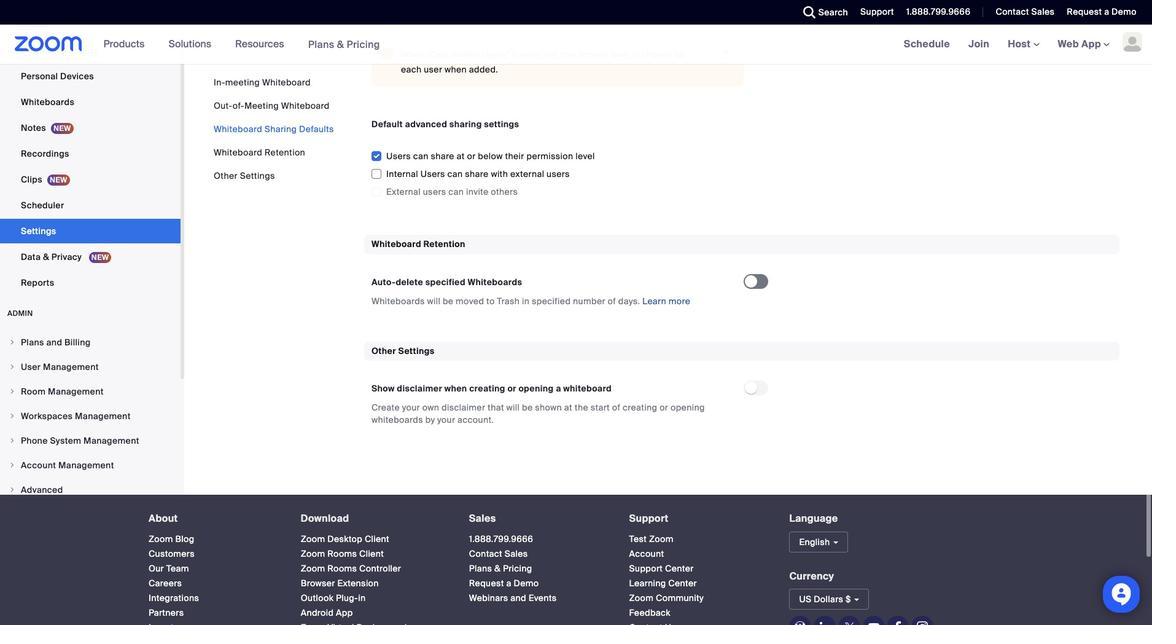 Task type: describe. For each thing, give the bounding box(es) containing it.
external
[[387, 186, 421, 197]]

1 vertical spatial client
[[360, 548, 384, 559]]

the inside when "only invited users" is selected, the access level is chosen for each user when added.
[[562, 49, 576, 60]]

extension
[[338, 577, 379, 589]]

other settings link
[[214, 170, 275, 181]]

personal for personal devices
[[21, 71, 58, 82]]

personal for personal contacts
[[21, 45, 58, 56]]

whiteboard retention element
[[364, 235, 1120, 322]]

settings inside 'personal menu' menu
[[21, 226, 56, 237]]

1.888.799.9666 for 1.888.799.9666
[[907, 6, 971, 17]]

billing
[[65, 337, 91, 348]]

each
[[401, 64, 422, 75]]

customers link
[[149, 548, 195, 559]]

plug-
[[336, 592, 358, 603]]

sales inside 1.888.799.9666 contact sales plans & pricing request a demo webinars and events
[[505, 548, 528, 559]]

moved
[[456, 295, 484, 306]]

management up account management 'menu item'
[[84, 435, 139, 446]]

customers
[[149, 548, 195, 559]]

in inside whiteboard retention element
[[522, 295, 530, 306]]

1.888.799.9666 for 1.888.799.9666 contact sales plans & pricing request a demo webinars and events
[[469, 533, 534, 544]]

or inside create your own disclaimer that will be shown at the start of creating or opening whiteboards by your account.
[[660, 402, 669, 413]]

2 is from the left
[[632, 49, 639, 60]]

access
[[578, 49, 608, 60]]

workspaces management
[[21, 411, 131, 422]]

0 horizontal spatial creating
[[470, 383, 506, 394]]

personal contacts link
[[0, 38, 181, 63]]

meeting
[[225, 77, 260, 88]]

0 vertical spatial opening
[[519, 383, 554, 394]]

room
[[21, 386, 46, 397]]

when inside other settings element
[[445, 383, 467, 394]]

0 horizontal spatial sales
[[469, 512, 496, 525]]

$
[[846, 594, 852, 605]]

room management menu item
[[0, 380, 181, 403]]

2 horizontal spatial sales
[[1032, 6, 1055, 17]]

user
[[424, 64, 443, 75]]

account management
[[21, 460, 114, 471]]

language
[[790, 512, 839, 525]]

solutions
[[169, 37, 211, 50]]

host button
[[1009, 37, 1040, 50]]

a inside 1.888.799.9666 contact sales plans & pricing request a demo webinars and events
[[507, 577, 512, 589]]

zoom desktop client link
[[301, 533, 390, 544]]

0 horizontal spatial users
[[387, 151, 411, 162]]

1 vertical spatial your
[[438, 414, 456, 425]]

careers
[[149, 577, 182, 589]]

2 rooms from the top
[[328, 563, 357, 574]]

right image for workspaces
[[9, 412, 16, 420]]

download link
[[301, 512, 349, 525]]

0 horizontal spatial specified
[[426, 276, 466, 287]]

menu bar containing in-meeting whiteboard
[[214, 76, 334, 182]]

other inside 'menu bar'
[[214, 170, 238, 181]]

1 vertical spatial retention
[[424, 239, 466, 250]]

privacy
[[52, 251, 82, 262]]

plans and billing
[[21, 337, 91, 348]]

1 vertical spatial whiteboard retention
[[372, 239, 466, 250]]

1 rooms from the top
[[328, 548, 357, 559]]

out-
[[214, 100, 233, 111]]

join
[[969, 37, 990, 50]]

whiteboards
[[372, 414, 423, 425]]

contacts
[[60, 45, 99, 56]]

0 vertical spatial settings
[[240, 170, 275, 181]]

below
[[478, 151, 503, 162]]

at inside create your own disclaimer that will be shown at the start of creating or opening whiteboards by your account.
[[565, 402, 573, 413]]

whiteboard up the defaults at the top
[[281, 100, 330, 111]]

when "only invited users" is selected, the access level is chosen for each user when added. alert
[[372, 38, 744, 87]]

0 horizontal spatial whiteboard retention
[[214, 147, 306, 158]]

external users can invite others
[[387, 186, 518, 197]]

room management
[[21, 386, 104, 397]]

0 vertical spatial client
[[365, 533, 390, 544]]

admin menu menu
[[0, 331, 181, 503]]

0 vertical spatial disclaimer
[[397, 383, 443, 394]]

phone for phone system management
[[21, 435, 48, 446]]

web app button
[[1059, 37, 1111, 50]]

create your own disclaimer that will be shown at the start of creating or opening whiteboards by your account.
[[372, 402, 705, 425]]

users can share at or below their permission level
[[387, 151, 595, 162]]

of inside create your own disclaimer that will be shown at the start of creating or opening whiteboards by your account.
[[613, 402, 621, 413]]

support center link
[[630, 563, 694, 574]]

system
[[50, 435, 81, 446]]

notes
[[21, 122, 46, 133]]

1 horizontal spatial share
[[465, 169, 489, 180]]

creating inside create your own disclaimer that will be shown at the start of creating or opening whiteboards by your account.
[[623, 402, 658, 413]]

2 horizontal spatial a
[[1105, 6, 1110, 17]]

a inside other settings element
[[556, 383, 562, 394]]

1 vertical spatial support
[[630, 512, 669, 525]]

show
[[372, 383, 395, 394]]

phone for phone
[[21, 19, 48, 30]]

zoom logo image
[[15, 36, 82, 52]]

opening inside create your own disclaimer that will be shown at the start of creating or opening whiteboards by your account.
[[671, 402, 705, 413]]

1 horizontal spatial users
[[421, 169, 446, 180]]

advanced menu item
[[0, 478, 181, 501]]

0 vertical spatial center
[[666, 563, 694, 574]]

partners link
[[149, 607, 184, 618]]

0 vertical spatial your
[[402, 402, 420, 413]]

whiteboards link
[[0, 90, 181, 114]]

test zoom account support center learning center zoom community feedback
[[630, 533, 704, 618]]

others
[[491, 186, 518, 197]]

delete
[[396, 276, 424, 287]]

pricing inside product information "navigation"
[[347, 38, 380, 51]]

integrations
[[149, 592, 199, 603]]

account link
[[630, 548, 665, 559]]

events
[[529, 592, 557, 603]]

right image inside 'advanced' menu item
[[9, 486, 16, 493]]

chosen
[[642, 49, 673, 60]]

phone system management
[[21, 435, 139, 446]]

can for users
[[449, 186, 464, 197]]

right image for account
[[9, 462, 16, 469]]

pricing inside 1.888.799.9666 contact sales plans & pricing request a demo webinars and events
[[503, 563, 533, 574]]

zoom rooms controller link
[[301, 563, 401, 574]]

1 horizontal spatial demo
[[1113, 6, 1138, 17]]

our
[[149, 563, 164, 574]]

auto-
[[372, 276, 396, 287]]

sharing
[[450, 119, 482, 130]]

recordings link
[[0, 141, 181, 166]]

english button
[[790, 531, 849, 552]]

whiteboard up other settings link
[[214, 147, 262, 158]]

and inside menu item
[[46, 337, 62, 348]]

0 horizontal spatial share
[[431, 151, 455, 162]]

whiteboard sharing defaults link
[[214, 124, 334, 135]]

english
[[800, 536, 831, 547]]

0 vertical spatial other settings
[[214, 170, 275, 181]]

1 horizontal spatial users
[[547, 169, 570, 180]]

data
[[21, 251, 41, 262]]

of inside whiteboard retention element
[[608, 295, 617, 306]]

web app
[[1059, 37, 1102, 50]]

personal devices link
[[0, 64, 181, 88]]

with
[[491, 169, 508, 180]]

learn more link
[[643, 295, 691, 306]]

personal contacts
[[21, 45, 99, 56]]

us
[[800, 594, 812, 605]]

right image for phone
[[9, 437, 16, 444]]

2 vertical spatial settings
[[399, 345, 435, 356]]

and inside 1.888.799.9666 contact sales plans & pricing request a demo webinars and events
[[511, 592, 527, 603]]

user management menu item
[[0, 355, 181, 379]]

account management menu item
[[0, 454, 181, 477]]

0 vertical spatial support
[[861, 6, 895, 17]]

android app link
[[301, 607, 353, 618]]

0 horizontal spatial users
[[423, 186, 447, 197]]

integrations link
[[149, 592, 199, 603]]

whiteboard
[[564, 383, 612, 394]]

browser
[[301, 577, 335, 589]]

0 vertical spatial request
[[1068, 6, 1103, 17]]

about link
[[149, 512, 178, 525]]

scheduler
[[21, 200, 64, 211]]

whiteboards for whiteboards
[[21, 96, 74, 108]]

when "only invited users" is selected, the access level is chosen for each user when added.
[[401, 49, 686, 75]]

whiteboard sharing defaults
[[214, 124, 334, 135]]

1 vertical spatial center
[[669, 577, 698, 589]]

out-of-meeting whiteboard link
[[214, 100, 330, 111]]

app inside meetings navigation
[[1082, 37, 1102, 50]]

plans & pricing
[[308, 38, 380, 51]]

zoom inside zoom blog customers our team careers integrations partners
[[149, 533, 173, 544]]

demo inside 1.888.799.9666 contact sales plans & pricing request a demo webinars and events
[[514, 577, 539, 589]]

search
[[819, 7, 849, 18]]

request inside 1.888.799.9666 contact sales plans & pricing request a demo webinars and events
[[469, 577, 504, 589]]

learning center link
[[630, 577, 698, 589]]



Task type: locate. For each thing, give the bounding box(es) containing it.
workspaces management menu item
[[0, 404, 181, 428]]

external
[[511, 169, 545, 180]]

support right search
[[861, 6, 895, 17]]

download
[[301, 512, 349, 525]]

a up webinars and events link on the bottom left
[[507, 577, 512, 589]]

a
[[1105, 6, 1110, 17], [556, 383, 562, 394], [507, 577, 512, 589]]

app
[[1082, 37, 1102, 50], [336, 607, 353, 618]]

settings
[[484, 119, 520, 130]]

0 horizontal spatial level
[[576, 151, 595, 162]]

account inside test zoom account support center learning center zoom community feedback
[[630, 548, 665, 559]]

test zoom link
[[630, 533, 674, 544]]

zoom
[[149, 533, 173, 544], [301, 533, 325, 544], [650, 533, 674, 544], [301, 548, 325, 559], [301, 563, 325, 574], [630, 592, 654, 603]]

whiteboards for whiteboards will be moved to trash in specified number of days. learn more
[[372, 295, 425, 306]]

feedback button
[[630, 607, 671, 618]]

more
[[669, 295, 691, 306]]

whiteboard retention link
[[214, 147, 306, 158]]

& inside product information "navigation"
[[337, 38, 344, 51]]

sales down 1.888.799.9666 link
[[505, 548, 528, 559]]

0 horizontal spatial plans
[[21, 337, 44, 348]]

invite
[[466, 186, 489, 197]]

0 horizontal spatial account
[[21, 460, 56, 471]]

right image left account management
[[9, 462, 16, 469]]

host
[[1009, 37, 1034, 50]]

when inside when "only invited users" is selected, the access level is chosen for each user when added.
[[445, 64, 467, 75]]

1 vertical spatial other
[[372, 345, 396, 356]]

contact inside 1.888.799.9666 contact sales plans & pricing request a demo webinars and events
[[469, 548, 503, 559]]

phone inside 'personal menu' menu
[[21, 19, 48, 30]]

is left chosen
[[632, 49, 639, 60]]

2 vertical spatial plans
[[469, 563, 492, 574]]

in right trash
[[522, 295, 530, 306]]

0 horizontal spatial whiteboards
[[21, 96, 74, 108]]

disclaimer up account.
[[442, 402, 486, 413]]

3 right image from the top
[[9, 437, 16, 444]]

default advanced sharing settings
[[372, 119, 520, 130]]

right image inside 'workspaces management' 'menu item'
[[9, 412, 16, 420]]

whiteboard up out-of-meeting whiteboard
[[262, 77, 311, 88]]

& for pricing
[[337, 38, 344, 51]]

0 horizontal spatial is
[[512, 49, 519, 60]]

specified up the moved
[[426, 276, 466, 287]]

of
[[608, 295, 617, 306], [613, 402, 621, 413]]

permission
[[527, 151, 574, 162]]

menu bar
[[214, 76, 334, 182]]

whiteboard
[[262, 77, 311, 88], [281, 100, 330, 111], [214, 124, 262, 135], [214, 147, 262, 158], [372, 239, 422, 250]]

be down auto-delete specified whiteboards
[[443, 295, 454, 306]]

and
[[46, 337, 62, 348], [511, 592, 527, 603]]

a up shown
[[556, 383, 562, 394]]

and left events
[[511, 592, 527, 603]]

right image left workspaces
[[9, 412, 16, 420]]

1 horizontal spatial sales
[[505, 548, 528, 559]]

support inside test zoom account support center learning center zoom community feedback
[[630, 563, 663, 574]]

& left 'warning' icon
[[337, 38, 344, 51]]

meeting
[[245, 100, 279, 111]]

right image for user
[[9, 363, 16, 371]]

outlook plug-in link
[[301, 592, 366, 603]]

your right by
[[438, 414, 456, 425]]

can up internal
[[413, 151, 429, 162]]

1.888.799.9666 down sales link
[[469, 533, 534, 544]]

be inside create your own disclaimer that will be shown at the start of creating or opening whiteboards by your account.
[[522, 402, 533, 413]]

will inside whiteboard retention element
[[427, 295, 441, 306]]

1 vertical spatial users
[[421, 169, 446, 180]]

1 horizontal spatial creating
[[623, 402, 658, 413]]

0 vertical spatial account
[[21, 460, 56, 471]]

products button
[[104, 25, 150, 64]]

5 right image from the top
[[9, 486, 16, 493]]

at right shown
[[565, 402, 573, 413]]

or for opening
[[508, 383, 517, 394]]

1 horizontal spatial 1.888.799.9666
[[907, 6, 971, 17]]

1 horizontal spatial or
[[508, 383, 517, 394]]

devices
[[60, 71, 94, 82]]

plans & pricing link
[[308, 38, 380, 51], [308, 38, 380, 51], [469, 563, 533, 574]]

request up webinars
[[469, 577, 504, 589]]

0 vertical spatial will
[[427, 295, 441, 306]]

auto-delete specified whiteboards
[[372, 276, 523, 287]]

0 vertical spatial at
[[457, 151, 465, 162]]

about
[[149, 512, 178, 525]]

own
[[423, 402, 440, 413]]

0 horizontal spatial request
[[469, 577, 504, 589]]

1 horizontal spatial your
[[438, 414, 456, 425]]

right image for plans
[[9, 339, 16, 346]]

demo up profile picture
[[1113, 6, 1138, 17]]

account down 'test zoom' 'link'
[[630, 548, 665, 559]]

level inside when "only invited users" is selected, the access level is chosen for each user when added.
[[611, 49, 630, 60]]

can for users
[[448, 169, 463, 180]]

1 vertical spatial personal
[[21, 71, 58, 82]]

1.888.799.9666 button
[[898, 0, 974, 25], [907, 6, 971, 17]]

0 vertical spatial whiteboards
[[21, 96, 74, 108]]

zoom desktop client zoom rooms client zoom rooms controller browser extension outlook plug-in android app
[[301, 533, 401, 618]]

whiteboards up to
[[468, 276, 523, 287]]

0 horizontal spatial in
[[358, 592, 366, 603]]

trash
[[497, 295, 520, 306]]

pricing left 'warning' icon
[[347, 38, 380, 51]]

plans inside product information "navigation"
[[308, 38, 335, 51]]

settings up the own
[[399, 345, 435, 356]]

rooms down desktop
[[328, 548, 357, 559]]

personal up the "personal devices"
[[21, 45, 58, 56]]

1 horizontal spatial plans
[[308, 38, 335, 51]]

other up show
[[372, 345, 396, 356]]

1 vertical spatial at
[[565, 402, 573, 413]]

0 horizontal spatial settings
[[21, 226, 56, 237]]

other settings down the whiteboard retention link
[[214, 170, 275, 181]]

will down auto-delete specified whiteboards
[[427, 295, 441, 306]]

default
[[372, 119, 403, 130]]

plans inside 1.888.799.9666 contact sales plans & pricing request a demo webinars and events
[[469, 563, 492, 574]]

right image left 'system'
[[9, 437, 16, 444]]

0 horizontal spatial and
[[46, 337, 62, 348]]

2 vertical spatial or
[[660, 402, 669, 413]]

1 vertical spatial when
[[445, 383, 467, 394]]

will right that
[[507, 402, 520, 413]]

webinars and events link
[[469, 592, 557, 603]]

dollars
[[814, 594, 844, 605]]

management down room management menu item
[[75, 411, 131, 422]]

pricing up webinars and events link on the bottom left
[[503, 563, 533, 574]]

1 vertical spatial app
[[336, 607, 353, 618]]

0 vertical spatial be
[[443, 295, 454, 306]]

webinars
[[469, 592, 509, 603]]

personal down personal contacts
[[21, 71, 58, 82]]

plans for plans and billing
[[21, 337, 44, 348]]

clips link
[[0, 167, 181, 192]]

when up account.
[[445, 383, 467, 394]]

2 personal from the top
[[21, 71, 58, 82]]

that
[[488, 402, 505, 413]]

users"
[[482, 49, 510, 60]]

plans and billing menu item
[[0, 331, 181, 354]]

whiteboard retention down whiteboard sharing defaults
[[214, 147, 306, 158]]

right image down 'admin'
[[9, 339, 16, 346]]

2 vertical spatial sales
[[505, 548, 528, 559]]

& down 1.888.799.9666 link
[[495, 563, 501, 574]]

share up invite
[[465, 169, 489, 180]]

share down default advanced sharing settings
[[431, 151, 455, 162]]

2 right image from the top
[[9, 412, 16, 420]]

2 vertical spatial whiteboards
[[372, 295, 425, 306]]

1 horizontal spatial specified
[[532, 295, 571, 306]]

other settings element
[[364, 341, 1120, 441]]

the left access
[[562, 49, 576, 60]]

whiteboard retention
[[214, 147, 306, 158], [372, 239, 466, 250]]

management for user management
[[43, 361, 99, 372]]

or for below
[[467, 151, 476, 162]]

1 vertical spatial share
[[465, 169, 489, 180]]

users up external users can invite others
[[421, 169, 446, 180]]

community
[[656, 592, 704, 603]]

& right data
[[43, 251, 49, 262]]

plans up user on the bottom left
[[21, 337, 44, 348]]

when down invited
[[445, 64, 467, 75]]

settings down the whiteboard retention link
[[240, 170, 275, 181]]

users right external
[[423, 186, 447, 197]]

rooms down zoom rooms client link
[[328, 563, 357, 574]]

1 right image from the top
[[9, 388, 16, 395]]

the left the start
[[575, 402, 589, 413]]

level for permission
[[576, 151, 595, 162]]

2 vertical spatial can
[[449, 186, 464, 197]]

center up the learning center link
[[666, 563, 694, 574]]

right image inside account management 'menu item'
[[9, 462, 16, 469]]

notes link
[[0, 116, 181, 140]]

and left the billing
[[46, 337, 62, 348]]

account inside 'menu item'
[[21, 460, 56, 471]]

2 phone from the top
[[21, 435, 48, 446]]

request up web app dropdown button
[[1068, 6, 1103, 17]]

1 vertical spatial a
[[556, 383, 562, 394]]

&
[[337, 38, 344, 51], [43, 251, 49, 262], [495, 563, 501, 574]]

meetings navigation
[[895, 25, 1153, 65]]

right image left the room
[[9, 388, 16, 395]]

0 horizontal spatial contact
[[469, 548, 503, 559]]

is
[[512, 49, 519, 60], [632, 49, 639, 60]]

1 vertical spatial opening
[[671, 402, 705, 413]]

right image left advanced
[[9, 486, 16, 493]]

1 is from the left
[[512, 49, 519, 60]]

zoom rooms client link
[[301, 548, 384, 559]]

support
[[861, 6, 895, 17], [630, 512, 669, 525], [630, 563, 663, 574]]

1 horizontal spatial in
[[522, 295, 530, 306]]

1 horizontal spatial contact
[[997, 6, 1030, 17]]

join link
[[960, 25, 999, 64]]

management down the billing
[[43, 361, 99, 372]]

0 horizontal spatial retention
[[265, 147, 306, 158]]

1 vertical spatial level
[[576, 151, 595, 162]]

1 vertical spatial of
[[613, 402, 621, 413]]

0 horizontal spatial other settings
[[214, 170, 275, 181]]

support up 'test zoom' 'link'
[[630, 512, 669, 525]]

contact down 1.888.799.9666 link
[[469, 548, 503, 559]]

users down permission
[[547, 169, 570, 180]]

1 horizontal spatial at
[[565, 402, 573, 413]]

disclaimer inside create your own disclaimer that will be shown at the start of creating or opening whiteboards by your account.
[[442, 402, 486, 413]]

& inside 'link'
[[43, 251, 49, 262]]

whiteboards inside 'personal menu' menu
[[21, 96, 74, 108]]

in-meeting whiteboard link
[[214, 77, 311, 88]]

1 vertical spatial can
[[448, 169, 463, 180]]

1 vertical spatial other settings
[[372, 345, 435, 356]]

creating right the start
[[623, 402, 658, 413]]

settings link
[[0, 219, 181, 243]]

support down account "link"
[[630, 563, 663, 574]]

zoom blog customers our team careers integrations partners
[[149, 533, 199, 618]]

retention down sharing
[[265, 147, 306, 158]]

zoom blog link
[[149, 533, 195, 544]]

plans inside menu item
[[21, 337, 44, 348]]

their
[[505, 151, 525, 162]]

personal menu menu
[[0, 0, 181, 296]]

banner
[[0, 25, 1153, 65]]

product information navigation
[[94, 25, 390, 65]]

0 vertical spatial retention
[[265, 147, 306, 158]]

sales up host dropdown button
[[1032, 6, 1055, 17]]

1 vertical spatial demo
[[514, 577, 539, 589]]

1 vertical spatial rooms
[[328, 563, 357, 574]]

1 vertical spatial and
[[511, 592, 527, 603]]

phone system management menu item
[[0, 429, 181, 452]]

plans for plans & pricing
[[308, 38, 335, 51]]

warning image
[[382, 47, 394, 60]]

a up web app dropdown button
[[1105, 6, 1110, 17]]

will inside create your own disclaimer that will be shown at the start of creating or opening whiteboards by your account.
[[507, 402, 520, 413]]

banner containing products
[[0, 25, 1153, 65]]

2 right image from the top
[[9, 363, 16, 371]]

right image inside the phone system management menu item
[[9, 437, 16, 444]]

in-
[[214, 77, 225, 88]]

management up 'advanced' menu item
[[58, 460, 114, 471]]

whiteboard down of-
[[214, 124, 262, 135]]

at up internal users can share with external users
[[457, 151, 465, 162]]

be inside whiteboard retention element
[[443, 295, 454, 306]]

1 right image from the top
[[9, 339, 16, 346]]

disclaimer up the own
[[397, 383, 443, 394]]

1.888.799.9666 up schedule
[[907, 6, 971, 17]]

0 horizontal spatial a
[[507, 577, 512, 589]]

reports link
[[0, 270, 181, 295]]

our team link
[[149, 563, 189, 574]]

level right access
[[611, 49, 630, 60]]

0 vertical spatial sales
[[1032, 6, 1055, 17]]

account up advanced
[[21, 460, 56, 471]]

of left days.
[[608, 295, 617, 306]]

1 personal from the top
[[21, 45, 58, 56]]

phone link
[[0, 12, 181, 37]]

plans up webinars
[[469, 563, 492, 574]]

right image
[[9, 388, 16, 395], [9, 412, 16, 420], [9, 437, 16, 444], [9, 462, 16, 469], [9, 486, 16, 493]]

learning
[[630, 577, 667, 589]]

be left shown
[[522, 402, 533, 413]]

users
[[387, 151, 411, 162], [421, 169, 446, 180]]

0 horizontal spatial pricing
[[347, 38, 380, 51]]

0 vertical spatial when
[[445, 64, 467, 75]]

sales link
[[469, 512, 496, 525]]

close image
[[720, 47, 734, 58]]

pricing
[[347, 38, 380, 51], [503, 563, 533, 574]]

zoom community link
[[630, 592, 704, 603]]

1 vertical spatial pricing
[[503, 563, 533, 574]]

retention up auto-delete specified whiteboards
[[424, 239, 466, 250]]

other inside other settings element
[[372, 345, 396, 356]]

other settings up show
[[372, 345, 435, 356]]

1 horizontal spatial opening
[[671, 402, 705, 413]]

in inside "zoom desktop client zoom rooms client zoom rooms controller browser extension outlook plug-in android app"
[[358, 592, 366, 603]]

blog
[[175, 533, 195, 544]]

rooms
[[328, 548, 357, 559], [328, 563, 357, 574]]

schedule link
[[895, 25, 960, 64]]

0 vertical spatial demo
[[1113, 6, 1138, 17]]

phone up zoom logo
[[21, 19, 48, 30]]

contact sales
[[997, 6, 1055, 17]]

level for access
[[611, 49, 630, 60]]

management for account management
[[58, 460, 114, 471]]

2 horizontal spatial &
[[495, 563, 501, 574]]

0 vertical spatial in
[[522, 295, 530, 306]]

0 horizontal spatial opening
[[519, 383, 554, 394]]

us dollars $ button
[[790, 589, 870, 610]]

right image for room
[[9, 388, 16, 395]]

2 horizontal spatial settings
[[399, 345, 435, 356]]

specified left number
[[532, 295, 571, 306]]

0 vertical spatial phone
[[21, 19, 48, 30]]

demo up webinars and events link on the bottom left
[[514, 577, 539, 589]]

whiteboards down delete
[[372, 295, 425, 306]]

days.
[[619, 295, 641, 306]]

0 vertical spatial specified
[[426, 276, 466, 287]]

1 vertical spatial whiteboards
[[468, 276, 523, 287]]

clips
[[21, 174, 42, 185]]

resources
[[235, 37, 284, 50]]

profile picture image
[[1123, 32, 1143, 52]]

start
[[591, 402, 610, 413]]

sales up 1.888.799.9666 link
[[469, 512, 496, 525]]

is right users"
[[512, 49, 519, 60]]

management up workspaces management in the left of the page
[[48, 386, 104, 397]]

of right the start
[[613, 402, 621, 413]]

outlook
[[301, 592, 334, 603]]

1 vertical spatial the
[[575, 402, 589, 413]]

level right permission
[[576, 151, 595, 162]]

when
[[445, 64, 467, 75], [445, 383, 467, 394]]

management
[[43, 361, 99, 372], [48, 386, 104, 397], [75, 411, 131, 422], [84, 435, 139, 446], [58, 460, 114, 471]]

whiteboard inside whiteboard retention element
[[372, 239, 422, 250]]

right image inside room management menu item
[[9, 388, 16, 395]]

0 vertical spatial right image
[[9, 339, 16, 346]]

0 vertical spatial whiteboard retention
[[214, 147, 306, 158]]

& inside 1.888.799.9666 contact sales plans & pricing request a demo webinars and events
[[495, 563, 501, 574]]

2 vertical spatial a
[[507, 577, 512, 589]]

app inside "zoom desktop client zoom rooms client zoom rooms controller browser extension outlook plug-in android app"
[[336, 607, 353, 618]]

whiteboard up auto-
[[372, 239, 422, 250]]

1.888.799.9666 link
[[469, 533, 534, 544]]

contact up host
[[997, 6, 1030, 17]]

workspaces
[[21, 411, 73, 422]]

app down plug- in the bottom of the page
[[336, 607, 353, 618]]

can left invite
[[449, 186, 464, 197]]

other settings
[[214, 170, 275, 181], [372, 345, 435, 356]]

0 vertical spatial can
[[413, 151, 429, 162]]

other down the whiteboard retention link
[[214, 170, 238, 181]]

right image
[[9, 339, 16, 346], [9, 363, 16, 371]]

out-of-meeting whiteboard
[[214, 100, 330, 111]]

us dollars $
[[800, 594, 852, 605]]

opening
[[519, 383, 554, 394], [671, 402, 705, 413]]

scheduler link
[[0, 193, 181, 218]]

2 horizontal spatial whiteboards
[[468, 276, 523, 287]]

data & privacy
[[21, 251, 84, 262]]

0 vertical spatial the
[[562, 49, 576, 60]]

1 horizontal spatial retention
[[424, 239, 466, 250]]

1 vertical spatial account
[[630, 548, 665, 559]]

1 horizontal spatial app
[[1082, 37, 1102, 50]]

& for privacy
[[43, 251, 49, 262]]

feedback
[[630, 607, 671, 618]]

your up whiteboards
[[402, 402, 420, 413]]

1 phone from the top
[[21, 19, 48, 30]]

users
[[547, 169, 570, 180], [423, 186, 447, 197]]

the inside create your own disclaimer that will be shown at the start of creating or opening whiteboards by your account.
[[575, 402, 589, 413]]

1.888.799.9666 inside 1.888.799.9666 contact sales plans & pricing request a demo webinars and events
[[469, 533, 534, 544]]

editor
[[387, 17, 412, 28]]

1 vertical spatial specified
[[532, 295, 571, 306]]

0 vertical spatial other
[[214, 170, 238, 181]]

0 horizontal spatial demo
[[514, 577, 539, 589]]

app right web
[[1082, 37, 1102, 50]]

phone inside menu item
[[21, 435, 48, 446]]

1 horizontal spatial pricing
[[503, 563, 533, 574]]

right image inside user management menu item
[[9, 363, 16, 371]]

settings down scheduler
[[21, 226, 56, 237]]

management for workspaces management
[[75, 411, 131, 422]]

0 horizontal spatial be
[[443, 295, 454, 306]]

account.
[[458, 414, 494, 425]]

1 horizontal spatial other settings
[[372, 345, 435, 356]]

share
[[431, 151, 455, 162], [465, 169, 489, 180]]

right image left user on the bottom left
[[9, 363, 16, 371]]

right image inside plans and billing menu item
[[9, 339, 16, 346]]

2 horizontal spatial plans
[[469, 563, 492, 574]]

products
[[104, 37, 145, 50]]

1 vertical spatial &
[[43, 251, 49, 262]]

management for room management
[[48, 386, 104, 397]]

1 vertical spatial right image
[[9, 363, 16, 371]]

invited
[[452, 49, 480, 60]]

0 horizontal spatial or
[[467, 151, 476, 162]]

1 vertical spatial request
[[469, 577, 504, 589]]

schedule
[[904, 37, 951, 50]]

users up internal
[[387, 151, 411, 162]]

whiteboards will be moved to trash in specified number of days. learn more
[[372, 295, 691, 306]]

1 horizontal spatial request
[[1068, 6, 1103, 17]]

whiteboards down the "personal devices"
[[21, 96, 74, 108]]

of-
[[233, 100, 245, 111]]

4 right image from the top
[[9, 462, 16, 469]]

support link
[[852, 0, 898, 25], [861, 6, 895, 17], [630, 512, 669, 525]]

android
[[301, 607, 334, 618]]

0 horizontal spatial other
[[214, 170, 238, 181]]

0 vertical spatial pricing
[[347, 38, 380, 51]]

whiteboard retention up delete
[[372, 239, 466, 250]]

in down extension
[[358, 592, 366, 603]]



Task type: vqa. For each thing, say whether or not it's contained in the screenshot.
left users
yes



